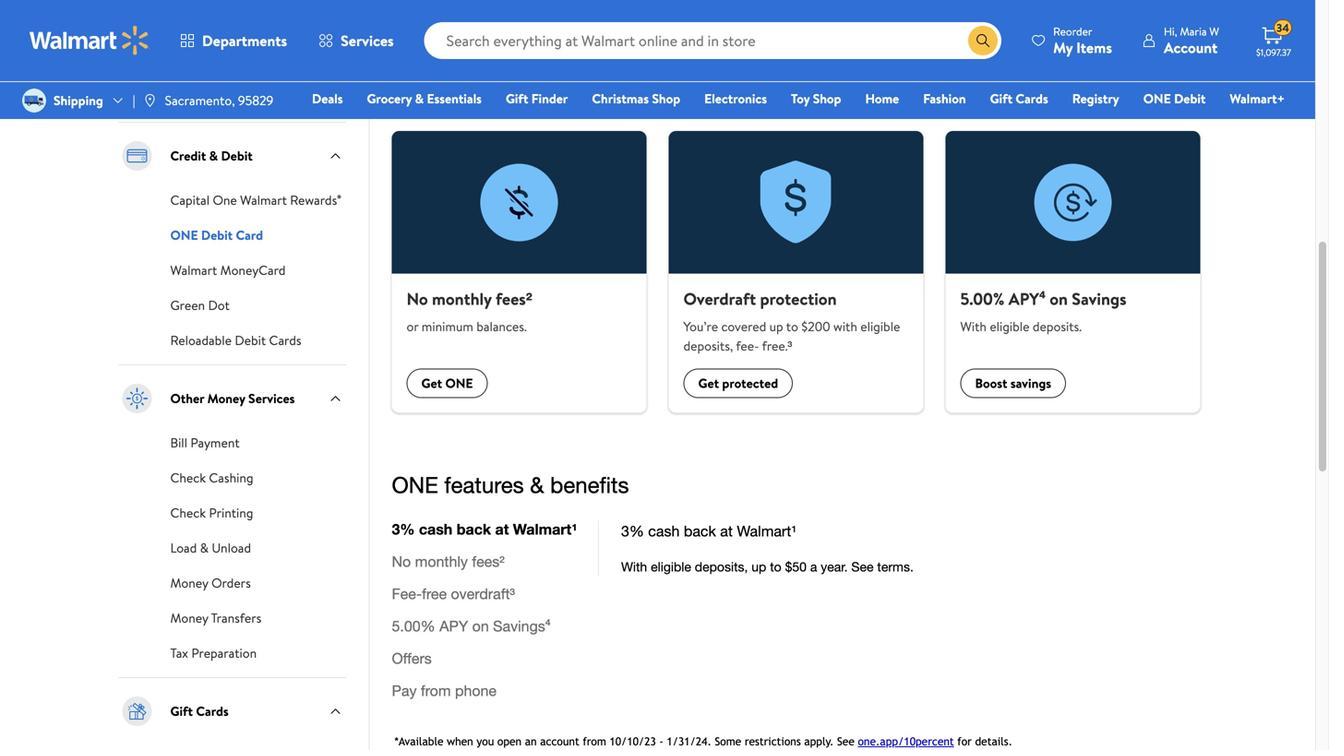 Task type: locate. For each thing, give the bounding box(es) containing it.
preparation
[[191, 644, 257, 662]]

services down reloadable debit cards
[[248, 390, 295, 408]]

on
[[1050, 288, 1068, 311]]

load & unload
[[170, 539, 251, 557]]

account
[[1164, 37, 1218, 58]]

one down minimum on the left of the page
[[445, 374, 473, 392]]

2 horizontal spatial &
[[415, 90, 424, 108]]

 image left shipping in the left of the page
[[22, 89, 46, 113]]

2 vertical spatial &
[[200, 539, 209, 557]]

0 vertical spatial one
[[1144, 90, 1171, 108]]

toy shop
[[791, 90, 842, 108]]

capital
[[170, 191, 210, 209]]

gift right fashion "link"
[[990, 90, 1013, 108]]

one debit
[[1144, 90, 1206, 108]]

1 vertical spatial walmart
[[170, 261, 217, 279]]

registry
[[1073, 90, 1120, 108]]

1 horizontal spatial one
[[445, 374, 473, 392]]

covered
[[722, 318, 767, 336]]

1 get from the left
[[422, 374, 442, 392]]

0 vertical spatial services
[[341, 30, 394, 51]]

& for unload
[[200, 539, 209, 557]]

capital one walmart rewards® link
[[170, 189, 341, 209]]

check
[[170, 469, 206, 487], [170, 504, 206, 522]]

reorder
[[1054, 24, 1093, 39]]

cards left registry 'link'
[[1016, 90, 1049, 108]]

green dot link
[[170, 294, 230, 315]]

1 shop from the left
[[652, 90, 681, 108]]

get inside button
[[698, 374, 719, 392]]

 image for sacramento, 95829
[[143, 93, 158, 108]]

1 horizontal spatial walmart
[[240, 191, 287, 209]]

money for transfers
[[170, 609, 208, 627]]

get down minimum on the left of the page
[[422, 374, 442, 392]]

walmart inside "link"
[[240, 191, 287, 209]]

money
[[207, 390, 245, 408], [170, 574, 208, 592], [170, 609, 208, 627]]

0 vertical spatial cards
[[1016, 90, 1049, 108]]

1 vertical spatial check
[[170, 504, 206, 522]]

Walmart Site-Wide search field
[[424, 22, 1002, 59]]

shop
[[652, 90, 681, 108], [813, 90, 842, 108]]

check cashing
[[170, 469, 254, 487]]

1 horizontal spatial &
[[209, 147, 218, 165]]

no
[[407, 288, 428, 311]]

money inside money transfers link
[[170, 609, 208, 627]]

eligible
[[861, 318, 901, 336], [990, 318, 1030, 336]]

load & unload link
[[170, 537, 251, 558]]

finder
[[532, 90, 568, 108]]

deals link
[[304, 89, 351, 108]]

check down bill
[[170, 469, 206, 487]]

0 vertical spatial money
[[207, 390, 245, 408]]

money orders
[[170, 574, 251, 592]]

1 horizontal spatial gift cards
[[990, 90, 1049, 108]]

check printing link
[[170, 502, 253, 523]]

gift finder
[[506, 90, 568, 108]]

toy
[[791, 90, 810, 108]]

debit inside reloadable debit cards link
[[235, 331, 266, 349]]

shop right christmas in the top left of the page
[[652, 90, 681, 108]]

to
[[786, 318, 799, 336]]

0 horizontal spatial eligible
[[861, 318, 901, 336]]

& right grocery
[[415, 90, 424, 108]]

5.00% apy⁴ on savings with eligible deposits.
[[961, 288, 1127, 336]]

departments button
[[164, 18, 303, 63]]

credit & debit
[[170, 147, 253, 165]]

unload
[[212, 539, 251, 557]]

get protected button
[[684, 369, 793, 398]]

money inside money orders link
[[170, 574, 208, 592]]

2 eligible from the left
[[990, 318, 1030, 336]]

0 horizontal spatial services
[[248, 390, 295, 408]]

5.00%
[[961, 288, 1005, 311]]

0 vertical spatial &
[[415, 90, 424, 108]]

1 vertical spatial gift cards
[[170, 703, 229, 721]]

eligible down the apy⁴
[[990, 318, 1030, 336]]

2 check from the top
[[170, 504, 206, 522]]

gift cards down tax preparation
[[170, 703, 229, 721]]

debit inside 'one debit' link
[[1175, 90, 1206, 108]]

cards
[[1016, 90, 1049, 108], [269, 331, 302, 349], [196, 703, 229, 721]]

green dot
[[170, 296, 230, 314]]

deposits.
[[1033, 318, 1082, 336]]

christmas shop
[[592, 90, 681, 108]]

tax preparation
[[170, 644, 257, 662]]

debit up one
[[221, 147, 253, 165]]

money for orders
[[170, 574, 208, 592]]

get
[[422, 374, 442, 392], [698, 374, 719, 392]]

2 horizontal spatial one
[[1144, 90, 1171, 108]]

bill payment
[[170, 434, 240, 452]]

1 horizontal spatial services
[[341, 30, 394, 51]]

gift for gift finder link
[[506, 90, 529, 108]]

one for one debit
[[1144, 90, 1171, 108]]

walmart up card in the top of the page
[[240, 191, 287, 209]]

eligible inside 5.00% apy⁴ on savings with eligible deposits.
[[990, 318, 1030, 336]]

debit down account
[[1175, 90, 1206, 108]]

one down capital
[[170, 226, 198, 244]]

rewards®
[[290, 191, 341, 209]]

1 horizontal spatial eligible
[[990, 318, 1030, 336]]

2 get from the left
[[698, 374, 719, 392]]

sacramento, 95829
[[165, 91, 274, 109]]

1 vertical spatial money
[[170, 574, 208, 592]]

boost
[[975, 374, 1008, 392]]

one for one debit card
[[170, 226, 198, 244]]

affirm
[[170, 89, 207, 107]]

credit
[[170, 147, 206, 165]]

get for no
[[422, 374, 442, 392]]

one
[[213, 191, 237, 209]]

2 vertical spatial one
[[445, 374, 473, 392]]

one
[[1144, 90, 1171, 108], [170, 226, 198, 244], [445, 374, 473, 392]]

gift
[[506, 90, 529, 108], [990, 90, 1013, 108], [170, 703, 193, 721]]

&
[[415, 90, 424, 108], [209, 147, 218, 165], [200, 539, 209, 557]]

gift left finder
[[506, 90, 529, 108]]

home link
[[857, 89, 908, 108]]

1 horizontal spatial  image
[[143, 93, 158, 108]]

1 horizontal spatial get
[[698, 374, 719, 392]]

1 check from the top
[[170, 469, 206, 487]]

one debit card
[[170, 226, 263, 244]]

0 vertical spatial check
[[170, 469, 206, 487]]

money down load
[[170, 574, 208, 592]]

debit inside the one debit card link
[[201, 226, 233, 244]]

cards down tax preparation
[[196, 703, 229, 721]]

Search search field
[[424, 22, 1002, 59]]

2 shop from the left
[[813, 90, 842, 108]]

 image
[[22, 89, 46, 113], [143, 93, 158, 108]]

walmart+ link
[[1222, 89, 1294, 108]]

1 vertical spatial &
[[209, 147, 218, 165]]

get protected
[[698, 374, 779, 392]]

debit right reloadable
[[235, 331, 266, 349]]

apy⁴
[[1009, 288, 1046, 311]]

0 horizontal spatial &
[[200, 539, 209, 557]]

1 vertical spatial cards
[[269, 331, 302, 349]]

home
[[866, 90, 899, 108]]

services up grocery
[[341, 30, 394, 51]]

check up load
[[170, 504, 206, 522]]

bill
[[170, 434, 187, 452]]

1 horizontal spatial cards
[[269, 331, 302, 349]]

0 horizontal spatial  image
[[22, 89, 46, 113]]

get down deposits,
[[698, 374, 719, 392]]

shop right toy
[[813, 90, 842, 108]]

1 horizontal spatial gift
[[506, 90, 529, 108]]

with
[[961, 318, 987, 336]]

1 horizontal spatial shop
[[813, 90, 842, 108]]

money right other on the bottom of page
[[207, 390, 245, 408]]

get for overdraft
[[698, 374, 719, 392]]

money up tax on the bottom left
[[170, 609, 208, 627]]

check for check printing
[[170, 504, 206, 522]]

eligible inside overdraft protection you're covered up to $200 with eligible deposits, fee- free.³
[[861, 318, 901, 336]]

get inside button
[[422, 374, 442, 392]]

gift cards link
[[982, 89, 1057, 108]]

list
[[381, 131, 1212, 413]]

protection
[[760, 288, 837, 311]]

hi, maria w account
[[1164, 24, 1220, 58]]

5.00% apy superscript four on savings. with eligible deposits. boost savings. image
[[946, 131, 1201, 274]]

electronics
[[705, 90, 767, 108]]

0 horizontal spatial shop
[[652, 90, 681, 108]]

1 eligible from the left
[[861, 318, 901, 336]]

one debit card link
[[170, 224, 263, 245]]

payment
[[191, 434, 240, 452]]

gift for gift cards link at the top of page
[[990, 90, 1013, 108]]

tax preparation link
[[170, 643, 257, 663]]

& right credit on the left top of page
[[209, 147, 218, 165]]

0 horizontal spatial one
[[170, 226, 198, 244]]

2 vertical spatial money
[[170, 609, 208, 627]]

debit left card in the top of the page
[[201, 226, 233, 244]]

0 horizontal spatial get
[[422, 374, 442, 392]]

 image right |
[[143, 93, 158, 108]]

you're
[[684, 318, 718, 336]]

& right load
[[200, 539, 209, 557]]

tax
[[170, 644, 188, 662]]

list containing no monthly fees²
[[381, 131, 1212, 413]]

walmart up green dot link
[[170, 261, 217, 279]]

one down account
[[1144, 90, 1171, 108]]

gift cards down search icon
[[990, 90, 1049, 108]]

gift right gift cards image
[[170, 703, 193, 721]]

2 horizontal spatial gift
[[990, 90, 1013, 108]]

0 vertical spatial walmart
[[240, 191, 287, 209]]

maria
[[1180, 24, 1207, 39]]

other money services image
[[119, 380, 156, 417]]

2 vertical spatial cards
[[196, 703, 229, 721]]

boost savings
[[975, 374, 1052, 392]]

0 vertical spatial gift cards
[[990, 90, 1049, 108]]

cards down the moneycard
[[269, 331, 302, 349]]

fashion
[[924, 90, 966, 108]]

1 vertical spatial one
[[170, 226, 198, 244]]

walmart moneycard link
[[170, 259, 286, 280]]

eligible right with
[[861, 318, 901, 336]]

1 vertical spatial services
[[248, 390, 295, 408]]

one inside 'one debit' link
[[1144, 90, 1171, 108]]



Task type: vqa. For each thing, say whether or not it's contained in the screenshot.


Task type: describe. For each thing, give the bounding box(es) containing it.
fashion link
[[915, 89, 975, 108]]

other money services
[[170, 390, 295, 408]]

deposits,
[[684, 337, 733, 355]]

pay
[[223, 44, 243, 62]]

cashing
[[209, 469, 254, 487]]

debit for one debit
[[1175, 90, 1206, 108]]

$200
[[802, 318, 831, 336]]

money transfers
[[170, 609, 262, 627]]

debit for reloadable debit cards
[[235, 331, 266, 349]]

fee-
[[736, 337, 759, 355]]

with
[[834, 318, 858, 336]]

affirm link
[[170, 87, 207, 107]]

no monthly fees superscript two. or minimum balances. get one. image
[[392, 131, 647, 274]]

& for debit
[[209, 147, 218, 165]]

buy now pay later
[[170, 44, 275, 62]]

overdraft protection list item
[[658, 131, 935, 413]]

balances.
[[477, 318, 527, 336]]

capital one walmart rewards®
[[170, 191, 341, 209]]

34
[[1277, 20, 1290, 36]]

shop for toy shop
[[813, 90, 842, 108]]

0 horizontal spatial cards
[[196, 703, 229, 721]]

savings
[[1011, 374, 1052, 392]]

get one
[[422, 374, 473, 392]]

moneycard
[[220, 261, 286, 279]]

shipping
[[54, 91, 103, 109]]

electronics link
[[696, 89, 776, 108]]

fees²
[[496, 288, 533, 311]]

protected
[[722, 374, 779, 392]]

0 horizontal spatial gift cards
[[170, 703, 229, 721]]

reorder my items
[[1054, 24, 1113, 58]]

dot
[[208, 296, 230, 314]]

one inside get one button
[[445, 374, 473, 392]]

free.³
[[762, 337, 792, 355]]

gift finder link
[[498, 89, 576, 108]]

or
[[407, 318, 419, 336]]

sacramento,
[[165, 91, 235, 109]]

load
[[170, 539, 197, 557]]

services button
[[303, 18, 410, 63]]

printing
[[209, 504, 253, 522]]

my
[[1054, 37, 1073, 58]]

get one button
[[407, 369, 488, 398]]

5.00% apy⁴ on savings list item
[[935, 131, 1212, 413]]

no monthly fees² list item
[[381, 131, 658, 413]]

money transfers link
[[170, 607, 262, 628]]

buy now pay later image
[[119, 35, 156, 72]]

toy shop link
[[783, 89, 850, 108]]

walmart image
[[30, 26, 150, 55]]

walmart+
[[1230, 90, 1285, 108]]

0 horizontal spatial walmart
[[170, 261, 217, 279]]

$1,097.37
[[1257, 46, 1292, 59]]

green
[[170, 296, 205, 314]]

services inside dropdown button
[[341, 30, 394, 51]]

deals
[[312, 90, 343, 108]]

debit for one debit card
[[201, 226, 233, 244]]

 image for shipping
[[22, 89, 46, 113]]

boost savings button
[[961, 369, 1066, 398]]

one debit link
[[1135, 89, 1215, 108]]

up
[[770, 318, 784, 336]]

bill payment link
[[170, 432, 240, 452]]

overdraft protection. you're covered up to two hundred dollars with direct deposit, fee-free. superscript three. get protected. image
[[669, 131, 924, 274]]

christmas
[[592, 90, 649, 108]]

& for essentials
[[415, 90, 424, 108]]

reloadable
[[170, 331, 232, 349]]

minimum
[[422, 318, 474, 336]]

|
[[133, 91, 135, 109]]

money orders link
[[170, 572, 251, 593]]

departments
[[202, 30, 287, 51]]

registry link
[[1064, 89, 1128, 108]]

95829
[[238, 91, 274, 109]]

check cashing link
[[170, 467, 254, 487]]

gift cards image
[[119, 693, 156, 730]]

credit & debit image
[[119, 137, 156, 174]]

walmart moneycard
[[170, 261, 286, 279]]

reloadable debit cards link
[[170, 330, 302, 350]]

search icon image
[[976, 33, 991, 48]]

grocery
[[367, 90, 412, 108]]

overdraft
[[684, 288, 756, 311]]

grocery & essentials link
[[359, 89, 490, 108]]

christmas shop link
[[584, 89, 689, 108]]

0 horizontal spatial gift
[[170, 703, 193, 721]]

overdraft protection you're covered up to $200 with eligible deposits, fee- free.³
[[684, 288, 901, 355]]

monthly
[[432, 288, 492, 311]]

2 horizontal spatial cards
[[1016, 90, 1049, 108]]

reloadable debit cards
[[170, 331, 302, 349]]

shop for christmas shop
[[652, 90, 681, 108]]

no monthly fees² or minimum balances.
[[407, 288, 533, 336]]

items
[[1077, 37, 1113, 58]]

other
[[170, 390, 204, 408]]

transfers
[[211, 609, 262, 627]]

card
[[236, 226, 263, 244]]

w
[[1210, 24, 1220, 39]]

check for check cashing
[[170, 469, 206, 487]]



